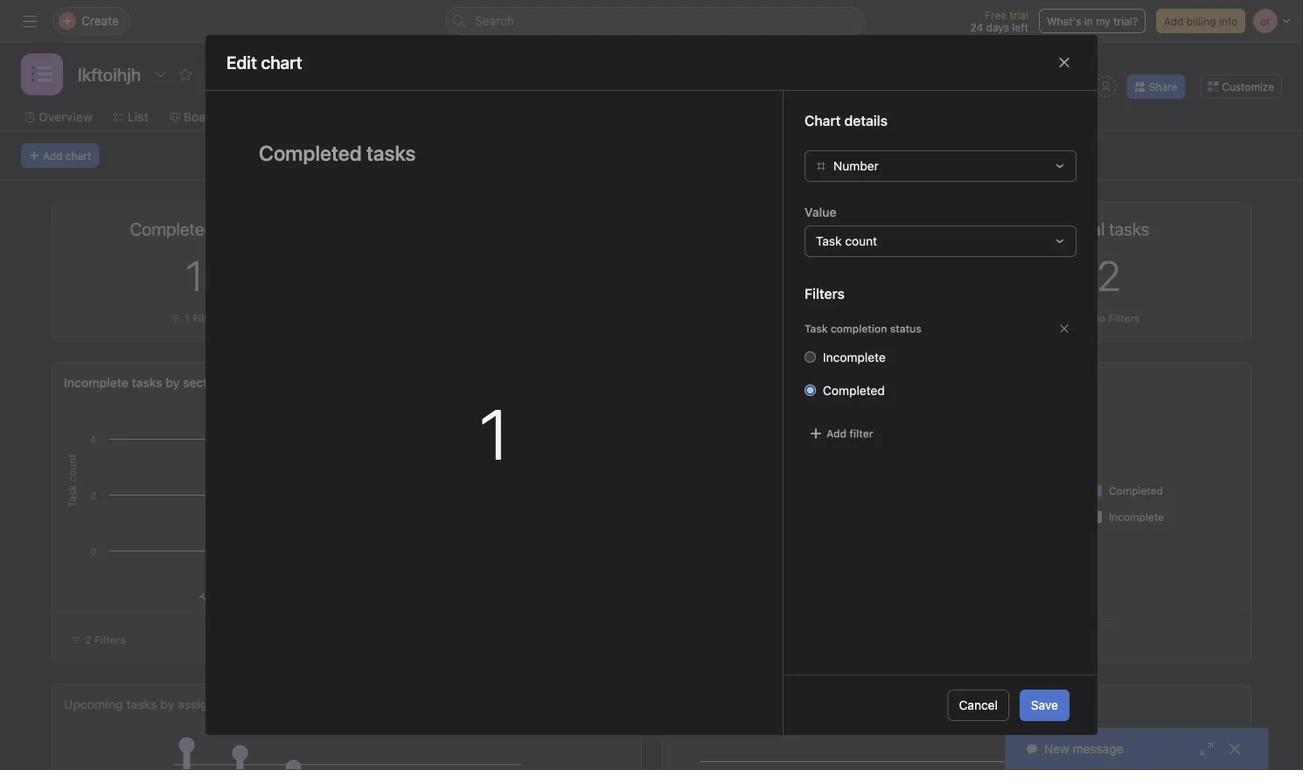 Task type: describe. For each thing, give the bounding box(es) containing it.
add billing info
[[1164, 15, 1238, 27]]

2 horizontal spatial incomplete
[[1109, 511, 1164, 524]]

close image
[[1058, 56, 1072, 70]]

board
[[184, 110, 218, 124]]

trial?
[[1114, 15, 1138, 27]]

completion for over time
[[703, 698, 768, 712]]

add for add billing info
[[1164, 15, 1184, 27]]

list image
[[31, 64, 52, 85]]

add filter
[[827, 428, 874, 440]]

filters for 2 filters
[[94, 634, 126, 647]]

search
[[475, 14, 514, 28]]

0
[[792, 251, 817, 300]]

Completed tasks text field
[[248, 133, 741, 173]]

overdue tasks
[[749, 219, 859, 239]]

not
[[219, 564, 239, 584]]

by
[[739, 376, 753, 390]]

1 horizontal spatial filters
[[805, 286, 845, 302]]

2 filters
[[85, 634, 126, 647]]

filter
[[850, 428, 874, 440]]

1 vertical spatial incomplete
[[64, 376, 128, 390]]

Completed radio
[[805, 385, 816, 396]]

add filter button
[[805, 422, 878, 446]]

total
[[674, 376, 702, 390]]

what's in my trial?
[[1047, 15, 1138, 27]]

Incomplete radio
[[805, 352, 816, 363]]

1 vertical spatial 1 button
[[480, 392, 509, 475]]

chart
[[65, 150, 91, 162]]

filters for no filters
[[1109, 312, 1140, 325]]

number
[[834, 159, 879, 173]]

tasks for by
[[705, 376, 736, 390]]

overview link
[[24, 108, 93, 127]]

upcoming
[[64, 698, 123, 712]]

task for task completion status
[[805, 323, 828, 335]]

new message
[[1045, 742, 1124, 757]]

tasks
[[197, 577, 225, 605]]

upcoming tasks by assignee
[[64, 698, 229, 712]]

task completion status
[[805, 323, 922, 335]]

days
[[986, 21, 1010, 33]]

overview
[[38, 110, 93, 124]]

left
[[1013, 21, 1029, 33]]

cancel button
[[948, 690, 1010, 722]]

0 button
[[792, 251, 817, 300]]

1 filter for 0
[[794, 312, 828, 325]]

2 filters button
[[63, 628, 134, 653]]

search list box
[[445, 7, 865, 35]]

status
[[890, 323, 922, 335]]

filter for 0
[[802, 312, 828, 325]]

tasks for by assignee
[[126, 698, 157, 712]]

expand new message image
[[1200, 743, 1214, 757]]

in inside button
[[1085, 15, 1093, 27]]

edit chart
[[227, 52, 302, 73]]

task count
[[816, 234, 878, 248]]

add chart button
[[21, 143, 99, 168]]

trial
[[1010, 9, 1029, 21]]

free
[[985, 9, 1007, 21]]

24
[[971, 21, 984, 33]]

completed tasks
[[130, 219, 259, 239]]

save button
[[1020, 690, 1070, 722]]

share
[[1149, 80, 1178, 93]]

close image
[[1228, 743, 1242, 757]]

2 button
[[1097, 251, 1121, 300]]



Task type: locate. For each thing, give the bounding box(es) containing it.
0 vertical spatial task
[[816, 234, 842, 248]]

count
[[845, 234, 878, 248]]

2 horizontal spatial filters
[[1109, 312, 1140, 325]]

1 1 filter from the left
[[185, 312, 218, 325]]

task for task completion over time
[[674, 698, 700, 712]]

add inside dropdown button
[[827, 428, 847, 440]]

info
[[1219, 15, 1238, 27]]

total tasks by completion status
[[674, 376, 860, 390]]

1 button
[[185, 251, 203, 300], [480, 392, 509, 475]]

2 inside button
[[85, 634, 91, 647]]

1 vertical spatial filters
[[1109, 312, 1140, 325]]

1 horizontal spatial completion
[[831, 323, 887, 335]]

filters inside 2 filters button
[[94, 634, 126, 647]]

or button
[[1047, 76, 1068, 97]]

what's in my trial? button
[[1039, 9, 1146, 33]]

add billing info button
[[1157, 9, 1246, 33]]

section
[[247, 521, 281, 556]]

1 filter up by section
[[185, 312, 218, 325]]

task completion over time
[[674, 698, 825, 712]]

no filters
[[1092, 312, 1140, 325]]

1 horizontal spatial 1 filter button
[[776, 310, 833, 327]]

1 filter from the left
[[192, 312, 218, 325]]

tasks for by section
[[132, 376, 162, 390]]

1 horizontal spatial add
[[827, 428, 847, 440]]

1 vertical spatial add
[[43, 150, 63, 162]]

add to starred image
[[179, 67, 193, 81]]

list
[[128, 110, 149, 124]]

0 vertical spatial completed
[[823, 384, 885, 398]]

0 horizontal spatial 1 filter
[[185, 312, 218, 325]]

2 for 2 filters
[[85, 634, 91, 647]]

by assignee
[[160, 698, 229, 712]]

by section
[[166, 376, 225, 390]]

or
[[1052, 80, 1063, 93]]

board link
[[170, 108, 218, 127]]

completion
[[831, 323, 887, 335], [703, 698, 768, 712]]

2 horizontal spatial add
[[1164, 15, 1184, 27]]

1 vertical spatial completed
[[1109, 485, 1164, 497]]

2 1 filter from the left
[[794, 312, 828, 325]]

1 horizontal spatial completed
[[1109, 485, 1164, 497]]

a
[[240, 549, 253, 562]]

task
[[816, 234, 842, 248], [805, 323, 828, 335], [674, 698, 700, 712]]

filters inside no filters button
[[1109, 312, 1140, 325]]

add for add chart
[[43, 150, 63, 162]]

1 filter button for 1
[[166, 310, 223, 327]]

1
[[185, 251, 203, 300], [185, 312, 190, 325], [794, 312, 799, 325], [480, 392, 509, 475]]

over time
[[771, 698, 825, 712]]

a button to remove the filter image
[[1059, 324, 1070, 334]]

share button
[[1127, 74, 1186, 99]]

1 horizontal spatial 2
[[1097, 251, 1121, 300]]

1 horizontal spatial incomplete
[[823, 350, 886, 365]]

what's
[[1047, 15, 1082, 27]]

list link
[[114, 108, 149, 127]]

total tasks
[[1068, 219, 1150, 239]]

tasks
[[132, 376, 162, 390], [705, 376, 736, 390], [126, 698, 157, 712]]

0 vertical spatial 1 button
[[185, 251, 203, 300]]

filter up by section
[[192, 312, 218, 325]]

tasks right upcoming
[[126, 698, 157, 712]]

0 vertical spatial add
[[1164, 15, 1184, 27]]

0 horizontal spatial 1 button
[[185, 251, 203, 300]]

add for add filter
[[827, 428, 847, 440]]

filters
[[805, 286, 845, 302], [1109, 312, 1140, 325], [94, 634, 126, 647]]

1 horizontal spatial in
[[1085, 15, 1093, 27]]

add
[[1164, 15, 1184, 27], [43, 150, 63, 162], [827, 428, 847, 440]]

filters up upcoming
[[94, 634, 126, 647]]

add left chart
[[43, 150, 63, 162]]

value
[[805, 205, 837, 220]]

2 vertical spatial incomplete
[[1109, 511, 1164, 524]]

completion status
[[756, 376, 860, 390]]

tasks left the by
[[705, 376, 736, 390]]

0 horizontal spatial in
[[232, 555, 247, 570]]

task count button
[[805, 226, 1077, 257]]

0 horizontal spatial 2
[[85, 634, 91, 647]]

2 vertical spatial add
[[827, 428, 847, 440]]

1 1 filter button from the left
[[166, 310, 223, 327]]

None text field
[[73, 59, 145, 90]]

task for task count
[[816, 234, 842, 248]]

incomplete
[[823, 350, 886, 365], [64, 376, 128, 390], [1109, 511, 1164, 524]]

2 vertical spatial task
[[674, 698, 700, 712]]

billing
[[1187, 15, 1216, 27]]

number button
[[805, 150, 1077, 182]]

in inside tasks not in a section
[[232, 555, 247, 570]]

tasks left by section
[[132, 376, 162, 390]]

0 horizontal spatial filter
[[192, 312, 218, 325]]

1 vertical spatial task
[[805, 323, 828, 335]]

1 horizontal spatial filter
[[802, 312, 828, 325]]

1 horizontal spatial 1 button
[[480, 392, 509, 475]]

completion for status
[[831, 323, 887, 335]]

add left filter
[[827, 428, 847, 440]]

0 horizontal spatial 1 filter button
[[166, 310, 223, 327]]

0 horizontal spatial completed
[[823, 384, 885, 398]]

0 vertical spatial completion
[[831, 323, 887, 335]]

add inside button
[[43, 150, 63, 162]]

incomplete tasks by section
[[64, 376, 225, 390]]

no
[[1092, 312, 1106, 325]]

2 filter from the left
[[802, 312, 828, 325]]

1 filter button for 0
[[776, 310, 833, 327]]

0 horizontal spatial completion
[[703, 698, 768, 712]]

0 vertical spatial incomplete
[[823, 350, 886, 365]]

1 filter button
[[166, 310, 223, 327], [776, 310, 833, 327]]

1 vertical spatial completion
[[703, 698, 768, 712]]

1 vertical spatial 2
[[85, 634, 91, 647]]

cancel
[[959, 699, 998, 713]]

free trial 24 days left
[[971, 9, 1029, 33]]

add chart
[[43, 150, 91, 162]]

filter
[[192, 312, 218, 325], [802, 312, 828, 325]]

no filters button
[[1073, 310, 1145, 327]]

0 horizontal spatial filters
[[94, 634, 126, 647]]

0 horizontal spatial add
[[43, 150, 63, 162]]

filters right no
[[1109, 312, 1140, 325]]

completion left status
[[831, 323, 887, 335]]

search button
[[445, 7, 865, 35]]

completed
[[823, 384, 885, 398], [1109, 485, 1164, 497]]

completion left the over time
[[703, 698, 768, 712]]

2 up upcoming
[[85, 634, 91, 647]]

filter up incomplete "radio"
[[802, 312, 828, 325]]

filters up task completion status
[[805, 286, 845, 302]]

add inside button
[[1164, 15, 1184, 27]]

1 filter up incomplete "radio"
[[794, 312, 828, 325]]

0 vertical spatial in
[[1085, 15, 1093, 27]]

1 filter button up incomplete "radio"
[[776, 310, 833, 327]]

add left billing
[[1164, 15, 1184, 27]]

2 for 2
[[1097, 251, 1121, 300]]

0 vertical spatial filters
[[805, 286, 845, 302]]

1 horizontal spatial 1 filter
[[794, 312, 828, 325]]

1 filter
[[185, 312, 218, 325], [794, 312, 828, 325]]

filter for 1
[[192, 312, 218, 325]]

2
[[1097, 251, 1121, 300], [85, 634, 91, 647]]

1 filter button up by section
[[166, 310, 223, 327]]

0 horizontal spatial incomplete
[[64, 376, 128, 390]]

2 vertical spatial filters
[[94, 634, 126, 647]]

tasks not in a section
[[197, 521, 281, 605]]

2 up no filters button
[[1097, 251, 1121, 300]]

my
[[1096, 15, 1111, 27]]

chart details
[[805, 112, 888, 129]]

1 vertical spatial in
[[232, 555, 247, 570]]

save
[[1031, 699, 1059, 713]]

task inside task count dropdown button
[[816, 234, 842, 248]]

in
[[1085, 15, 1093, 27], [232, 555, 247, 570]]

0 vertical spatial 2
[[1097, 251, 1121, 300]]

2 1 filter button from the left
[[776, 310, 833, 327]]

1 filter for 1
[[185, 312, 218, 325]]



Task type: vqa. For each thing, say whether or not it's contained in the screenshot.
Completed to the right
yes



